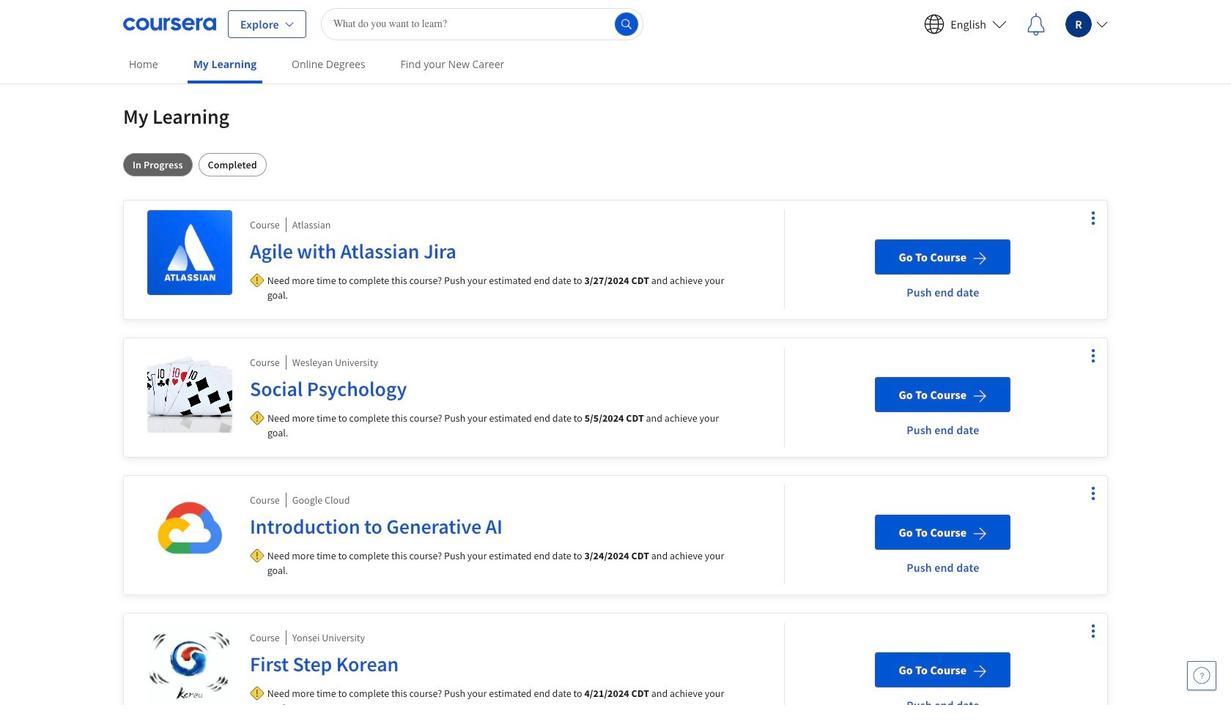 Task type: vqa. For each thing, say whether or not it's contained in the screenshot.
first step korean image
yes



Task type: locate. For each thing, give the bounding box(es) containing it.
coursera image
[[123, 12, 216, 36]]

more option for social psychology image
[[1083, 346, 1104, 367]]

What do you want to learn? text field
[[321, 8, 644, 40]]

more option for agile with atlassian jira image
[[1083, 208, 1104, 229]]

tab list
[[123, 153, 1108, 177]]

introduction to generative ai image
[[147, 486, 232, 571]]

first step korean image
[[147, 624, 232, 706]]

None search field
[[321, 8, 644, 40]]

agile with atlassian jira image
[[147, 210, 232, 295]]



Task type: describe. For each thing, give the bounding box(es) containing it.
help center image
[[1193, 668, 1211, 685]]

social psychology image
[[147, 348, 232, 433]]

more option for first step korean image
[[1083, 622, 1104, 642]]

more option for introduction to generative ai image
[[1083, 484, 1104, 504]]



